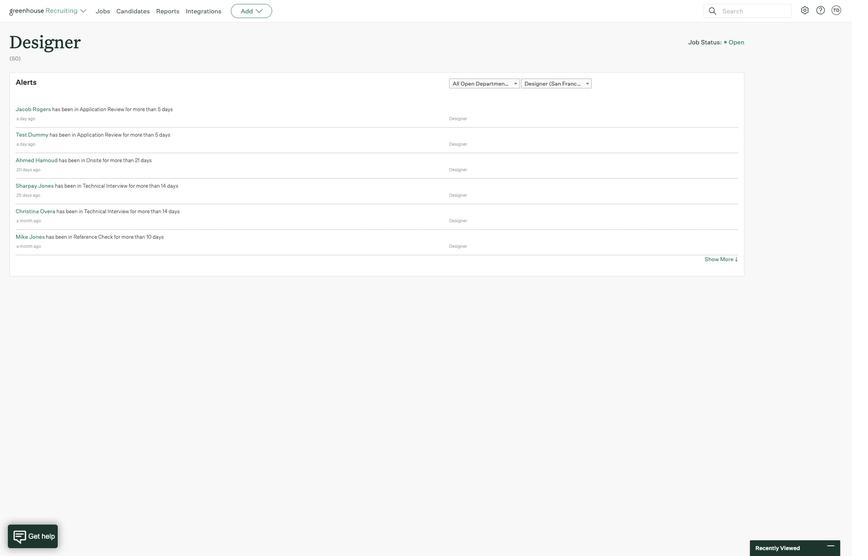Task type: describe. For each thing, give the bounding box(es) containing it.
viewed
[[780, 545, 800, 551]]

than for jacob rogers
[[146, 106, 157, 112]]

ago for sharpay
[[33, 192, 40, 198]]

ago for test
[[28, 141, 35, 147]]

jones for mike jones
[[29, 233, 45, 240]]

↓
[[735, 256, 738, 262]]

20
[[16, 167, 22, 172]]

sharpay jones link
[[16, 182, 54, 189]]

in for jacob rogers
[[74, 106, 79, 112]]

rogers
[[33, 106, 51, 112]]

hamoud
[[36, 157, 58, 163]]

ahmed
[[16, 157, 34, 163]]

has for sharpay jones
[[55, 182, 63, 189]]

dummy
[[28, 131, 48, 138]]

(50)
[[9, 55, 21, 62]]

day for jacob
[[20, 116, 27, 121]]

20 days ago
[[16, 167, 40, 172]]

been for ahmed hamoud
[[68, 157, 80, 163]]

td
[[833, 7, 840, 13]]

show
[[705, 256, 719, 262]]

overa
[[40, 208, 55, 214]]

jacob rogers has been in application review for more than 5 days designer
[[16, 106, 467, 121]]

for for jacob rogers
[[125, 106, 132, 112]]

a for jacob rogers
[[16, 116, 19, 121]]

has for christina overa
[[56, 208, 65, 214]]

more inside ahmed hamoud has been in onsite for more than 21 days designer
[[110, 157, 122, 163]]

test
[[16, 131, 27, 138]]

christina
[[16, 208, 39, 214]]

job
[[688, 38, 700, 46]]

add
[[241, 7, 253, 15]]

month for mike
[[20, 243, 33, 249]]

designer (san francisco)
[[525, 80, 590, 87]]

in for test dummy
[[72, 131, 76, 138]]

a day ago for jacob
[[16, 116, 35, 121]]

ago for christina
[[34, 218, 41, 223]]

designer link
[[9, 22, 81, 55]]

more for sharpay jones
[[136, 182, 148, 189]]

designer (san francisco) link
[[521, 78, 592, 88]]

has for test dummy
[[50, 131, 58, 138]]

5 for dummy
[[155, 131, 158, 138]]

been for sharpay jones
[[64, 182, 76, 189]]

designer (50)
[[9, 30, 81, 62]]

more for mike jones
[[122, 234, 134, 240]]

days inside mike jones has been in reference check for more than 10 days designer
[[153, 234, 164, 240]]

for for mike jones
[[114, 234, 120, 240]]

jobs
[[96, 7, 110, 15]]

reference
[[74, 234, 97, 240]]

has for ahmed hamoud
[[59, 157, 67, 163]]

designer inside "test dummy has been in application review for more than 5 days designer"
[[449, 141, 467, 147]]

more for test dummy
[[130, 131, 142, 138]]

has for jacob rogers
[[52, 106, 60, 112]]

25
[[16, 192, 21, 198]]

days inside jacob rogers has been in application review for more than 5 days designer
[[162, 106, 173, 112]]

ahmed hamoud link
[[16, 157, 58, 163]]

been for jacob rogers
[[62, 106, 73, 112]]

days inside christina overa has been in technical interview for more than 14 days designer
[[169, 208, 180, 214]]

designer inside ahmed hamoud has been in onsite for more than 21 days designer
[[449, 167, 467, 172]]

jobs link
[[96, 7, 110, 15]]

candidates
[[116, 7, 150, 15]]

technical for overa
[[84, 208, 107, 214]]

ahmed hamoud has been in onsite for more than 21 days designer
[[16, 157, 467, 172]]

configure image
[[800, 5, 810, 15]]

greenhouse recruiting image
[[9, 6, 80, 16]]

(san
[[549, 80, 561, 87]]

Search text field
[[721, 5, 784, 17]]

integrations
[[186, 7, 222, 15]]

recently
[[756, 545, 779, 551]]

ago for mike
[[34, 243, 41, 249]]

been for test dummy
[[59, 131, 71, 138]]

ago for ahmed
[[33, 167, 40, 172]]

a for test dummy
[[16, 141, 19, 147]]

jacob
[[16, 106, 31, 112]]



Task type: vqa. For each thing, say whether or not it's contained in the screenshot.
Integrations link
yes



Task type: locate. For each thing, give the bounding box(es) containing it.
review
[[107, 106, 124, 112], [105, 131, 122, 138]]

has right overa
[[56, 208, 65, 214]]

been right dummy
[[59, 131, 71, 138]]

review for test dummy
[[105, 131, 122, 138]]

jones inside mike jones has been in reference check for more than 10 days designer
[[29, 233, 45, 240]]

0 vertical spatial a month ago
[[16, 218, 41, 223]]

21
[[135, 157, 140, 163]]

been inside jacob rogers has been in application review for more than 5 days designer
[[62, 106, 73, 112]]

add button
[[231, 4, 272, 18]]

2 day from the top
[[20, 141, 27, 147]]

in for sharpay jones
[[77, 182, 81, 189]]

technical for jones
[[83, 182, 105, 189]]

1 vertical spatial a day ago
[[16, 141, 35, 147]]

in inside sharpay jones has been in technical interview for more than 14 days designer
[[77, 182, 81, 189]]

technical inside sharpay jones has been in technical interview for more than 14 days designer
[[83, 182, 105, 189]]

more for christina overa
[[138, 208, 150, 214]]

0 vertical spatial month
[[20, 218, 33, 223]]

application for dummy
[[77, 131, 104, 138]]

open right all
[[461, 80, 475, 87]]

has inside christina overa has been in technical interview for more than 14 days designer
[[56, 208, 65, 214]]

designer inside mike jones has been in reference check for more than 10 days designer
[[449, 243, 467, 249]]

been for christina overa
[[66, 208, 78, 214]]

5 inside "test dummy has been in application review for more than 5 days designer"
[[155, 131, 158, 138]]

14
[[161, 182, 166, 189], [163, 208, 168, 214]]

month
[[20, 218, 33, 223], [20, 243, 33, 249]]

jones for sharpay jones
[[38, 182, 54, 189]]

0 vertical spatial 5
[[158, 106, 161, 112]]

days inside sharpay jones has been in technical interview for more than 14 days designer
[[167, 182, 178, 189]]

in inside christina overa has been in technical interview for more than 14 days designer
[[79, 208, 83, 214]]

a month ago down mike jones link
[[16, 243, 41, 249]]

designer inside christina overa has been in technical interview for more than 14 days designer
[[449, 218, 467, 223]]

interview for sharpay jones
[[106, 182, 128, 189]]

has inside jacob rogers has been in application review for more than 5 days designer
[[52, 106, 60, 112]]

1 vertical spatial review
[[105, 131, 122, 138]]

month down christina
[[20, 218, 33, 223]]

14 for overa
[[163, 208, 168, 214]]

reports link
[[156, 7, 180, 15]]

been left reference
[[55, 234, 67, 240]]

a day ago for test
[[16, 141, 35, 147]]

technical down onsite
[[83, 182, 105, 189]]

25 days ago
[[16, 192, 40, 198]]

2 month from the top
[[20, 243, 33, 249]]

month down mike jones link
[[20, 243, 33, 249]]

mike
[[16, 233, 28, 240]]

0 vertical spatial application
[[80, 106, 106, 112]]

been inside sharpay jones has been in technical interview for more than 14 days designer
[[64, 182, 76, 189]]

0 vertical spatial a day ago
[[16, 116, 35, 121]]

test dummy link
[[16, 131, 48, 138]]

in inside jacob rogers has been in application review for more than 5 days designer
[[74, 106, 79, 112]]

for inside mike jones has been in reference check for more than 10 days designer
[[114, 234, 120, 240]]

has right mike jones link
[[46, 234, 54, 240]]

ago down christina overa link
[[34, 218, 41, 223]]

than inside sharpay jones has been in technical interview for more than 14 days designer
[[149, 182, 160, 189]]

1 a from the top
[[16, 116, 19, 121]]

has inside ahmed hamoud has been in onsite for more than 21 days designer
[[59, 157, 67, 163]]

a day ago down jacob
[[16, 116, 35, 121]]

interview inside sharpay jones has been in technical interview for more than 14 days designer
[[106, 182, 128, 189]]

1 vertical spatial open
[[461, 80, 475, 87]]

than inside mike jones has been in reference check for more than 10 days designer
[[135, 234, 145, 240]]

been inside ahmed hamoud has been in onsite for more than 21 days designer
[[68, 157, 80, 163]]

a for mike jones
[[16, 243, 19, 249]]

ago for jacob
[[28, 116, 35, 121]]

for for test dummy
[[123, 131, 129, 138]]

review inside "test dummy has been in application review for more than 5 days designer"
[[105, 131, 122, 138]]

td button
[[832, 5, 841, 15]]

job status:
[[688, 38, 722, 46]]

in inside ahmed hamoud has been in onsite for more than 21 days designer
[[81, 157, 85, 163]]

than for mike jones
[[135, 234, 145, 240]]

1 vertical spatial a month ago
[[16, 243, 41, 249]]

been right "sharpay jones" 'link'
[[64, 182, 76, 189]]

more inside sharpay jones has been in technical interview for more than 14 days designer
[[136, 182, 148, 189]]

3 a from the top
[[16, 218, 19, 223]]

jacob rogers link
[[16, 106, 51, 112]]

review inside jacob rogers has been in application review for more than 5 days designer
[[107, 106, 124, 112]]

in inside "test dummy has been in application review for more than 5 days designer"
[[72, 131, 76, 138]]

mike jones link
[[16, 233, 45, 240]]

1 vertical spatial interview
[[108, 208, 129, 214]]

has right hamoud
[[59, 157, 67, 163]]

a
[[16, 116, 19, 121], [16, 141, 19, 147], [16, 218, 19, 223], [16, 243, 19, 249]]

ago down mike jones link
[[34, 243, 41, 249]]

0 vertical spatial day
[[20, 116, 27, 121]]

td button
[[830, 4, 843, 16]]

technical up reference
[[84, 208, 107, 214]]

recently viewed
[[756, 545, 800, 551]]

4 a from the top
[[16, 243, 19, 249]]

5 for rogers
[[158, 106, 161, 112]]

days inside "test dummy has been in application review for more than 5 days designer"
[[159, 131, 170, 138]]

1 vertical spatial day
[[20, 141, 27, 147]]

check
[[98, 234, 113, 240]]

a for christina overa
[[16, 218, 19, 223]]

1 horizontal spatial open
[[729, 38, 745, 46]]

a down jacob
[[16, 116, 19, 121]]

more
[[720, 256, 734, 262]]

application
[[80, 106, 106, 112], [77, 131, 104, 138]]

application inside jacob rogers has been in application review for more than 5 days designer
[[80, 106, 106, 112]]

ago down the jacob rogers "link"
[[28, 116, 35, 121]]

designer inside sharpay jones has been in technical interview for more than 14 days designer
[[449, 192, 467, 198]]

0 horizontal spatial open
[[461, 80, 475, 87]]

than inside jacob rogers has been in application review for more than 5 days designer
[[146, 106, 157, 112]]

francisco)
[[562, 80, 590, 87]]

for for christina overa
[[130, 208, 136, 214]]

integrations link
[[186, 7, 222, 15]]

a day ago down the test
[[16, 141, 35, 147]]

application for rogers
[[80, 106, 106, 112]]

1 vertical spatial jones
[[29, 233, 45, 240]]

0 vertical spatial interview
[[106, 182, 128, 189]]

in inside mike jones has been in reference check for more than 10 days designer
[[68, 234, 72, 240]]

5
[[158, 106, 161, 112], [155, 131, 158, 138]]

for inside christina overa has been in technical interview for more than 14 days designer
[[130, 208, 136, 214]]

1 month from the top
[[20, 218, 33, 223]]

interview inside christina overa has been in technical interview for more than 14 days designer
[[108, 208, 129, 214]]

10
[[146, 234, 152, 240]]

designer
[[9, 30, 81, 53], [525, 80, 548, 87], [449, 116, 467, 121], [449, 141, 467, 147], [449, 167, 467, 172], [449, 192, 467, 198], [449, 218, 467, 223], [449, 243, 467, 249]]

than inside christina overa has been in technical interview for more than 14 days designer
[[151, 208, 161, 214]]

mike jones has been in reference check for more than 10 days designer
[[16, 233, 467, 249]]

than for test dummy
[[143, 131, 154, 138]]

ago down test dummy link
[[28, 141, 35, 147]]

day for test
[[20, 141, 27, 147]]

1 vertical spatial technical
[[84, 208, 107, 214]]

day down the test
[[20, 141, 27, 147]]

14 inside christina overa has been in technical interview for more than 14 days designer
[[163, 208, 168, 214]]

day down jacob
[[20, 116, 27, 121]]

1 vertical spatial 5
[[155, 131, 158, 138]]

1 a month ago from the top
[[16, 218, 41, 223]]

has
[[52, 106, 60, 112], [50, 131, 58, 138], [59, 157, 67, 163], [55, 182, 63, 189], [56, 208, 65, 214], [46, 234, 54, 240]]

than for sharpay jones
[[149, 182, 160, 189]]

for inside "test dummy has been in application review for more than 5 days designer"
[[123, 131, 129, 138]]

interview
[[106, 182, 128, 189], [108, 208, 129, 214]]

for for sharpay jones
[[129, 182, 135, 189]]

0 vertical spatial technical
[[83, 182, 105, 189]]

jones right sharpay
[[38, 182, 54, 189]]

a month ago
[[16, 218, 41, 223], [16, 243, 41, 249]]

been right rogers
[[62, 106, 73, 112]]

more inside jacob rogers has been in application review for more than 5 days designer
[[133, 106, 145, 112]]

1 vertical spatial month
[[20, 243, 33, 249]]

14 inside sharpay jones has been in technical interview for more than 14 days designer
[[161, 182, 166, 189]]

a month ago down christina
[[16, 218, 41, 223]]

open
[[729, 38, 745, 46], [461, 80, 475, 87]]

been left onsite
[[68, 157, 80, 163]]

has inside sharpay jones has been in technical interview for more than 14 days designer
[[55, 182, 63, 189]]

been right overa
[[66, 208, 78, 214]]

a down the test
[[16, 141, 19, 147]]

review for jacob rogers
[[107, 106, 124, 112]]

1 vertical spatial application
[[77, 131, 104, 138]]

for inside sharpay jones has been in technical interview for more than 14 days designer
[[129, 182, 135, 189]]

more inside "test dummy has been in application review for more than 5 days designer"
[[130, 131, 142, 138]]

show more ↓ link
[[705, 256, 738, 262]]

a down christina
[[16, 218, 19, 223]]

more for jacob rogers
[[133, 106, 145, 112]]

onsite
[[86, 157, 102, 163]]

sharpay jones has been in technical interview for more than 14 days designer
[[16, 182, 467, 198]]

interview for christina overa
[[108, 208, 129, 214]]

open right status:
[[729, 38, 745, 46]]

a month ago for christina
[[16, 218, 41, 223]]

0 vertical spatial review
[[107, 106, 124, 112]]

ago down ahmed hamoud link
[[33, 167, 40, 172]]

for inside ahmed hamoud has been in onsite for more than 21 days designer
[[103, 157, 109, 163]]

been inside "test dummy has been in application review for more than 5 days designer"
[[59, 131, 71, 138]]

candidates link
[[116, 7, 150, 15]]

all open departments link
[[449, 78, 520, 88]]

technical inside christina overa has been in technical interview for more than 14 days designer
[[84, 208, 107, 214]]

ago down "sharpay jones" 'link'
[[33, 192, 40, 198]]

has inside "test dummy has been in application review for more than 5 days designer"
[[50, 131, 58, 138]]

2 a month ago from the top
[[16, 243, 41, 249]]

month for christina
[[20, 218, 33, 223]]

sharpay
[[16, 182, 37, 189]]

has inside mike jones has been in reference check for more than 10 days designer
[[46, 234, 54, 240]]

days
[[162, 106, 173, 112], [159, 131, 170, 138], [141, 157, 152, 163], [23, 167, 32, 172], [167, 182, 178, 189], [22, 192, 32, 198], [169, 208, 180, 214], [153, 234, 164, 240]]

a day ago
[[16, 116, 35, 121], [16, 141, 35, 147]]

has right "sharpay jones" 'link'
[[55, 182, 63, 189]]

more
[[133, 106, 145, 112], [130, 131, 142, 138], [110, 157, 122, 163], [136, 182, 148, 189], [138, 208, 150, 214], [122, 234, 134, 240]]

more inside christina overa has been in technical interview for more than 14 days designer
[[138, 208, 150, 214]]

been for mike jones
[[55, 234, 67, 240]]

2 a day ago from the top
[[16, 141, 35, 147]]

been
[[62, 106, 73, 112], [59, 131, 71, 138], [68, 157, 80, 163], [64, 182, 76, 189], [66, 208, 78, 214], [55, 234, 67, 240]]

designer inside jacob rogers has been in application review for more than 5 days designer
[[449, 116, 467, 121]]

show more ↓
[[705, 256, 738, 262]]

0 vertical spatial 14
[[161, 182, 166, 189]]

has right dummy
[[50, 131, 58, 138]]

ago
[[28, 116, 35, 121], [28, 141, 35, 147], [33, 167, 40, 172], [33, 192, 40, 198], [34, 218, 41, 223], [34, 243, 41, 249]]

14 for jones
[[161, 182, 166, 189]]

for
[[125, 106, 132, 112], [123, 131, 129, 138], [103, 157, 109, 163], [129, 182, 135, 189], [130, 208, 136, 214], [114, 234, 120, 240]]

alerts
[[16, 78, 37, 86]]

technical
[[83, 182, 105, 189], [84, 208, 107, 214]]

christina overa link
[[16, 208, 55, 214]]

application inside "test dummy has been in application review for more than 5 days designer"
[[77, 131, 104, 138]]

jones right mike
[[29, 233, 45, 240]]

than for christina overa
[[151, 208, 161, 214]]

been inside christina overa has been in technical interview for more than 14 days designer
[[66, 208, 78, 214]]

1 day from the top
[[20, 116, 27, 121]]

has right rogers
[[52, 106, 60, 112]]

all
[[453, 80, 460, 87]]

in
[[74, 106, 79, 112], [72, 131, 76, 138], [81, 157, 85, 163], [77, 182, 81, 189], [79, 208, 83, 214], [68, 234, 72, 240]]

in for mike jones
[[68, 234, 72, 240]]

all open departments
[[453, 80, 510, 87]]

departments
[[476, 80, 510, 87]]

0 vertical spatial jones
[[38, 182, 54, 189]]

jones
[[38, 182, 54, 189], [29, 233, 45, 240]]

1 vertical spatial 14
[[163, 208, 168, 214]]

5 inside jacob rogers has been in application review for more than 5 days designer
[[158, 106, 161, 112]]

than inside "test dummy has been in application review for more than 5 days designer"
[[143, 131, 154, 138]]

than inside ahmed hamoud has been in onsite for more than 21 days designer
[[123, 157, 134, 163]]

status:
[[701, 38, 722, 46]]

in for christina overa
[[79, 208, 83, 214]]

has for mike jones
[[46, 234, 54, 240]]

a down mike
[[16, 243, 19, 249]]

than
[[146, 106, 157, 112], [143, 131, 154, 138], [123, 157, 134, 163], [149, 182, 160, 189], [151, 208, 161, 214], [135, 234, 145, 240]]

more inside mike jones has been in reference check for more than 10 days designer
[[122, 234, 134, 240]]

days inside ahmed hamoud has been in onsite for more than 21 days designer
[[141, 157, 152, 163]]

for inside jacob rogers has been in application review for more than 5 days designer
[[125, 106, 132, 112]]

a month ago for mike
[[16, 243, 41, 249]]

been inside mike jones has been in reference check for more than 10 days designer
[[55, 234, 67, 240]]

day
[[20, 116, 27, 121], [20, 141, 27, 147]]

test dummy has been in application review for more than 5 days designer
[[16, 131, 467, 147]]

in for ahmed hamoud
[[81, 157, 85, 163]]

2 a from the top
[[16, 141, 19, 147]]

christina overa has been in technical interview for more than 14 days designer
[[16, 208, 467, 223]]

reports
[[156, 7, 180, 15]]

1 a day ago from the top
[[16, 116, 35, 121]]

jones inside sharpay jones has been in technical interview for more than 14 days designer
[[38, 182, 54, 189]]

0 vertical spatial open
[[729, 38, 745, 46]]



